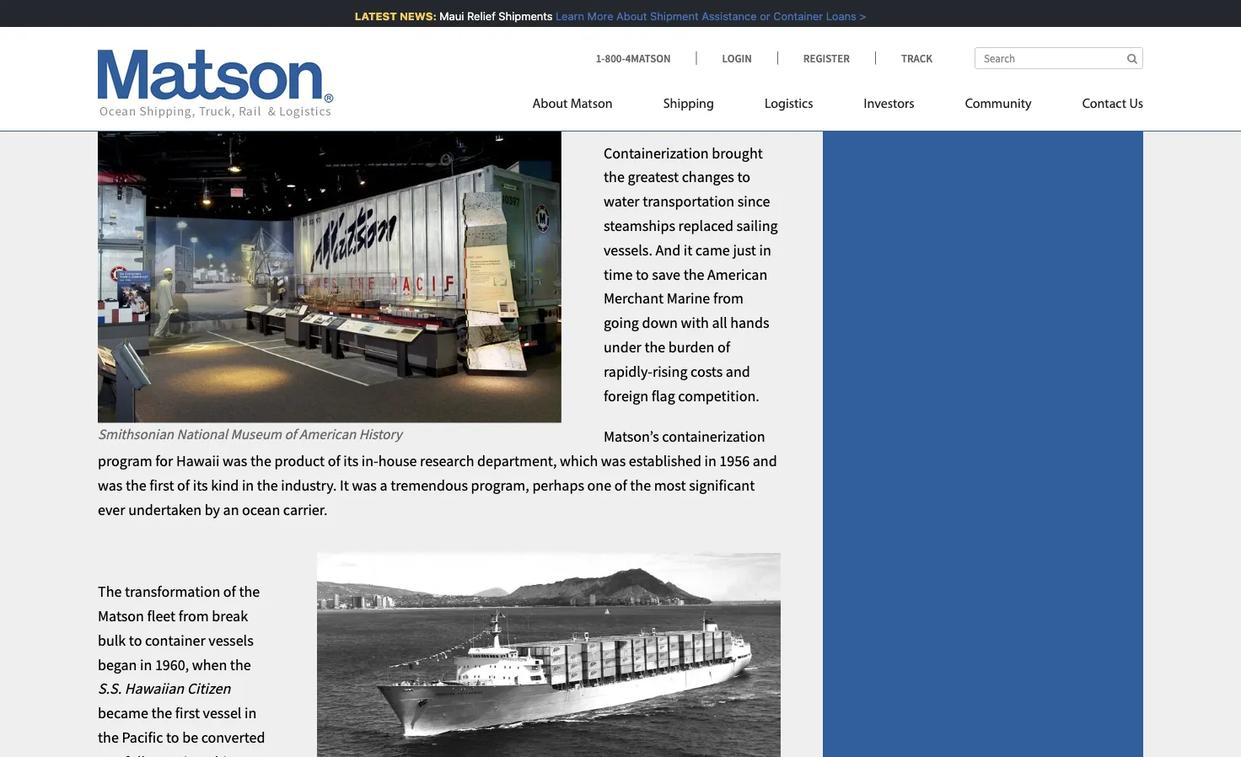 Task type: describe. For each thing, give the bounding box(es) containing it.
investors
[[864, 97, 914, 111]]

please
[[249, 61, 290, 80]]

mechanization
[[379, 37, 472, 56]]

us
[[1129, 97, 1143, 111]]

s.s.
[[98, 680, 122, 699]]

1-800-4matson
[[596, 51, 671, 65]]

burden
[[668, 338, 714, 357]]

was right it
[[352, 476, 377, 495]]

to down brought
[[737, 168, 750, 187]]

exhibit,
[[199, 61, 246, 80]]

going
[[604, 314, 639, 332]]

historic
[[329, 37, 376, 56]]

was up one
[[601, 452, 626, 471]]

maui
[[434, 10, 459, 22]]

the down program
[[126, 476, 146, 495]]

about inside top menu navigation
[[532, 97, 568, 111]]

save
[[652, 265, 680, 284]]

foreign
[[604, 386, 648, 405]]

transportation
[[643, 192, 734, 211]]

from inside the transformation of the matson fleet from break bulk to container vessels began in 1960, when the s.s. hawaiian citizen became the first vessel in the pacific to be converted to a full containership.
[[179, 607, 209, 626]]

the up water
[[604, 168, 625, 187]]

bulk
[[98, 631, 126, 650]]

hawaiian
[[125, 680, 184, 699]]

of down hawaii
[[177, 476, 190, 495]]

from inside the containerization brought the greatest changes to water transportation since steamships replaced sailing vessels. and it came just in time to save the american merchant marine from going down with all hands under the burden of rapidly-rising costs and foreign flag competition.
[[713, 289, 744, 308]]

time
[[604, 265, 633, 284]]

first for of
[[150, 476, 174, 495]]

in right the vessel at the left bottom of the page
[[245, 704, 257, 723]]

flag
[[652, 386, 675, 405]]

down
[[642, 314, 678, 332]]

full
[[125, 753, 145, 757]]

the inside d at night. the exhibition also addresses the impact of containerization on west coast waterfront operations, in
[[494, 13, 515, 32]]

a for tremendous
[[380, 476, 387, 495]]

ever
[[98, 500, 125, 519]]

click here.
[[293, 61, 358, 80]]

0 horizontal spatial american
[[299, 426, 356, 444]]

tremendous
[[390, 476, 468, 495]]

logistics
[[765, 97, 813, 111]]

department,
[[477, 452, 557, 471]]

1956
[[719, 452, 750, 471]]

one
[[587, 476, 611, 495]]

learn
[[550, 10, 579, 22]]

about matson
[[532, 97, 613, 111]]

container
[[145, 631, 205, 650]]

the inside d at night. the exhibition also addresses the impact of containerization on west coast waterfront operations, in
[[304, 13, 328, 32]]

addresses
[[427, 13, 491, 32]]

in left 1956
[[704, 452, 716, 471]]

an
[[223, 500, 239, 519]]

rising
[[652, 362, 687, 381]]

of inside d at night. the exhibition also addresses the impact of containerization on west coast waterfront operations, in
[[565, 13, 578, 32]]

more
[[582, 10, 608, 22]]

login link
[[696, 51, 777, 65]]

contact us link
[[1057, 89, 1143, 124]]

cluding
[[255, 37, 302, 56]]

Search search field
[[975, 47, 1143, 69]]

to left full
[[98, 753, 111, 757]]

sailing
[[736, 216, 778, 235]]

shipping
[[663, 97, 714, 111]]

the down hawaiian
[[151, 704, 172, 723]]

all
[[712, 314, 727, 332]]

came
[[695, 241, 730, 260]]

steamships
[[604, 216, 675, 235]]

the left most
[[630, 476, 651, 495]]

learn
[[740, 37, 773, 56]]

museum
[[231, 426, 282, 444]]

shipments
[[493, 10, 547, 22]]

history
[[359, 426, 402, 444]]

and
[[655, 241, 680, 260]]

top menu navigation
[[532, 89, 1143, 124]]

containerization
[[604, 144, 709, 163]]

american inside the containerization brought the greatest changes to water transportation since steamships replaced sailing vessels. and it came just in time to save the american merchant marine from going down with all hands under the burden of rapidly-rising costs and foreign flag competition.
[[707, 265, 767, 284]]

containerization inside d at night. the exhibition also addresses the impact of containerization on west coast waterfront operations, in
[[581, 13, 684, 32]]

carrier.
[[283, 500, 328, 519]]

citizen
[[187, 680, 230, 699]]

blue matson logo with ocean, shipping, truck, rail and logistics written beneath it. image
[[98, 50, 334, 119]]

ocean
[[242, 500, 280, 519]]

the down vessels
[[230, 655, 251, 674]]

by
[[205, 500, 220, 519]]

community link
[[940, 89, 1057, 124]]

the inside the transformation of the matson fleet from break bulk to container vessels began in 1960, when the s.s. hawaiian citizen became the first vessel in the pacific to be converted to a full containership.
[[98, 583, 122, 602]]

modernization
[[502, 37, 594, 56]]

contact us
[[1082, 97, 1143, 111]]

contact
[[1082, 97, 1126, 111]]

1 vertical spatial its
[[193, 476, 208, 495]]

national
[[177, 426, 228, 444]]

impact
[[518, 13, 562, 32]]

perhaps
[[532, 476, 584, 495]]

4matson
[[625, 51, 671, 65]]

which
[[560, 452, 598, 471]]

assistance
[[696, 10, 751, 22]]

latest
[[349, 10, 391, 22]]

about
[[134, 61, 172, 80]]

pacific
[[122, 728, 163, 747]]

a for full
[[114, 753, 122, 757]]

matson inside about matson link
[[571, 97, 613, 111]]

with
[[681, 314, 709, 332]]

to
[[722, 37, 737, 56]]

most
[[654, 476, 686, 495]]

click
[[293, 61, 322, 80]]

containerization inside matson's containerization program for hawaii was the product of its in-house research department, which was established in 1956 and was the first of its kind in the industry. it was a tremendous program, perhaps one of the most significant ever undertaken by an ocean carrier.
[[662, 427, 765, 446]]



Task type: locate. For each thing, give the bounding box(es) containing it.
0 horizontal spatial from
[[179, 607, 209, 626]]

fleet
[[147, 607, 175, 626]]

0 vertical spatial american
[[707, 265, 767, 284]]

1 vertical spatial the
[[98, 583, 122, 602]]

of down all
[[717, 338, 730, 357]]

greatest
[[628, 168, 679, 187]]

the up ocean
[[257, 476, 278, 495]]

the
[[494, 13, 515, 32], [305, 37, 326, 56], [175, 61, 196, 80], [604, 168, 625, 187], [683, 265, 704, 284], [644, 338, 665, 357], [250, 452, 271, 471], [126, 476, 146, 495], [257, 476, 278, 495], [630, 476, 651, 495], [239, 583, 260, 602], [230, 655, 251, 674], [151, 704, 172, 723], [98, 728, 119, 747]]

of left more
[[565, 13, 578, 32]]

investors link
[[838, 89, 940, 124]]

agreement
[[597, 37, 666, 56]]

in right just
[[759, 241, 771, 260]]

the down museum
[[250, 452, 271, 471]]

smithsonian national museum of american history
[[98, 426, 402, 444]]

of up product
[[284, 426, 296, 444]]

1 vertical spatial from
[[179, 607, 209, 626]]

first up be
[[175, 704, 200, 723]]

vessels
[[208, 631, 254, 650]]

the down operations,
[[175, 61, 196, 80]]

latest news: maui relief shipments learn more about shipment assistance or container loans >
[[349, 10, 861, 22]]

in up hawaiian
[[140, 655, 152, 674]]

american down just
[[707, 265, 767, 284]]

its down hawaii
[[193, 476, 208, 495]]

and inside the containerization brought the greatest changes to water transportation since steamships replaced sailing vessels. and it came just in time to save the american merchant marine from going down with all hands under the burden of rapidly-rising costs and foreign flag competition.
[[726, 362, 750, 381]]

in inside d at night. the exhibition also addresses the impact of containerization on west coast waterfront operations, in
[[243, 37, 255, 56]]

more
[[98, 61, 131, 80]]

began
[[98, 655, 137, 674]]

industry.
[[281, 476, 337, 495]]

for
[[155, 452, 173, 471]]

0 horizontal spatial first
[[150, 476, 174, 495]]

shipping link
[[638, 89, 739, 124]]

and up 'competition.'
[[726, 362, 750, 381]]

was up ever
[[98, 476, 123, 495]]

0 vertical spatial matson
[[571, 97, 613, 111]]

significant
[[689, 476, 755, 495]]

marine
[[667, 289, 710, 308]]

about up 'agreement'
[[611, 10, 642, 22]]

d
[[237, 13, 246, 32]]

0 vertical spatial the
[[304, 13, 328, 32]]

replaced
[[678, 216, 733, 235]]

1 horizontal spatial about
[[611, 10, 642, 22]]

the right relief
[[494, 13, 515, 32]]

0 vertical spatial a
[[380, 476, 387, 495]]

on
[[687, 13, 703, 32]]

waterfront
[[98, 37, 165, 56]]

water
[[604, 192, 640, 211]]

0 vertical spatial first
[[150, 476, 174, 495]]

kind
[[211, 476, 239, 495]]

the
[[304, 13, 328, 32], [98, 583, 122, 602]]

1 horizontal spatial matson
[[571, 97, 613, 111]]

about
[[611, 10, 642, 22], [532, 97, 568, 111]]

since
[[737, 192, 770, 211]]

in
[[243, 37, 255, 56], [759, 241, 771, 260], [704, 452, 716, 471], [242, 476, 254, 495], [140, 655, 152, 674], [245, 704, 257, 723]]

cluding the historic mechanization and modernization agreement of 1960. to learn more about the exhibit, please
[[98, 37, 773, 80]]

register link
[[777, 51, 875, 65]]

1960.
[[685, 37, 719, 56]]

about matson link
[[532, 89, 638, 124]]

it
[[340, 476, 349, 495]]

1 horizontal spatial a
[[380, 476, 387, 495]]

matson up bulk
[[98, 607, 144, 626]]

product
[[274, 452, 325, 471]]

to left be
[[166, 728, 179, 747]]

matson down '1-'
[[571, 97, 613, 111]]

at
[[249, 13, 261, 32]]

click here. link
[[293, 61, 358, 80]]

rapidly-
[[604, 362, 652, 381]]

its
[[343, 452, 358, 471], [193, 476, 208, 495]]

the transformation of the matson fleet from break bulk to container vessels began in 1960, when the s.s. hawaiian citizen became the first vessel in the pacific to be converted to a full containership. 
[[98, 583, 771, 757]]

the up marine
[[683, 265, 704, 284]]

0 horizontal spatial a
[[114, 753, 122, 757]]

and inside matson's containerization program for hawaii was the product of its in-house research department, which was established in 1956 and was the first of its kind in the industry. it was a tremendous program, perhaps one of the most significant ever undertaken by an ocean carrier.
[[753, 452, 777, 471]]

of up it
[[328, 452, 340, 471]]

of right one
[[614, 476, 627, 495]]

exhibition
[[331, 13, 395, 32]]

containership.
[[148, 753, 239, 757]]

from up all
[[713, 289, 744, 308]]

in-
[[362, 452, 378, 471]]

2 horizontal spatial and
[[753, 452, 777, 471]]

first inside the transformation of the matson fleet from break bulk to container vessels began in 1960, when the s.s. hawaiian citizen became the first vessel in the pacific to be converted to a full containership.
[[175, 704, 200, 723]]

a inside the transformation of the matson fleet from break bulk to container vessels began in 1960, when the s.s. hawaiian citizen became the first vessel in the pacific to be converted to a full containership.
[[114, 753, 122, 757]]

here.
[[325, 61, 358, 80]]

of left 1960.
[[669, 37, 682, 56]]

west
[[706, 13, 737, 32]]

container
[[768, 10, 818, 22]]

1 vertical spatial about
[[532, 97, 568, 111]]

>
[[854, 10, 861, 22]]

to right bulk
[[129, 631, 142, 650]]

1 vertical spatial a
[[114, 753, 122, 757]]

and down relief
[[475, 37, 499, 56]]

0 vertical spatial and
[[475, 37, 499, 56]]

first
[[150, 476, 174, 495], [175, 704, 200, 723]]

became
[[98, 704, 148, 723]]

loans
[[821, 10, 851, 22]]

1 vertical spatial american
[[299, 426, 356, 444]]

containerization up 'agreement'
[[581, 13, 684, 32]]

first inside matson's containerization program for hawaii was the product of its in-house research department, which was established in 1956 and was the first of its kind in the industry. it was a tremendous program, perhaps one of the most significant ever undertaken by an ocean carrier.
[[150, 476, 174, 495]]

undertaken
[[128, 500, 202, 519]]

1-800-4matson link
[[596, 51, 696, 65]]

containerization up 1956
[[662, 427, 765, 446]]

the down became
[[98, 728, 119, 747]]

logistics link
[[739, 89, 838, 124]]

search image
[[1127, 53, 1137, 64]]

hawaii
[[176, 452, 220, 471]]

to
[[737, 168, 750, 187], [636, 265, 649, 284], [129, 631, 142, 650], [166, 728, 179, 747], [98, 753, 111, 757]]

of inside 'cluding the historic mechanization and modernization agreement of 1960. to learn more about the exhibit, please'
[[669, 37, 682, 56]]

0 vertical spatial about
[[611, 10, 642, 22]]

1 horizontal spatial american
[[707, 265, 767, 284]]

of
[[565, 13, 578, 32], [669, 37, 682, 56], [717, 338, 730, 357], [284, 426, 296, 444], [328, 452, 340, 471], [177, 476, 190, 495], [614, 476, 627, 495], [223, 583, 236, 602]]

1 horizontal spatial from
[[713, 289, 744, 308]]

of inside the transformation of the matson fleet from break bulk to container vessels began in 1960, when the s.s. hawaiian citizen became the first vessel in the pacific to be converted to a full containership.
[[223, 583, 236, 602]]

in inside the containerization brought the greatest changes to water transportation since steamships replaced sailing vessels. and it came just in time to save the american merchant marine from going down with all hands under the burden of rapidly-rising costs and foreign flag competition.
[[759, 241, 771, 260]]

the right night.
[[304, 13, 328, 32]]

and right 1956
[[753, 452, 777, 471]]

just
[[733, 241, 756, 260]]

a down house
[[380, 476, 387, 495]]

1 vertical spatial matson
[[98, 607, 144, 626]]

0 horizontal spatial its
[[193, 476, 208, 495]]

first down for
[[150, 476, 174, 495]]

of inside the containerization brought the greatest changes to water transportation since steamships replaced sailing vessels. and it came just in time to save the american merchant marine from going down with all hands under the burden of rapidly-rising costs and foreign flag competition.
[[717, 338, 730, 357]]

about down modernization
[[532, 97, 568, 111]]

matson's
[[604, 427, 659, 446]]

program
[[98, 452, 152, 471]]

hands
[[730, 314, 769, 332]]

transformation
[[125, 583, 220, 602]]

0 vertical spatial its
[[343, 452, 358, 471]]

be
[[182, 728, 198, 747]]

the up the break
[[239, 583, 260, 602]]

a inside matson's containerization program for hawaii was the product of its in-house research department, which was established in 1956 and was the first of its kind in the industry. it was a tremendous program, perhaps one of the most significant ever undertaken by an ocean carrier.
[[380, 476, 387, 495]]

from up container on the left of the page
[[179, 607, 209, 626]]

0 horizontal spatial matson
[[98, 607, 144, 626]]

the up bulk
[[98, 583, 122, 602]]

and
[[475, 37, 499, 56], [726, 362, 750, 381], [753, 452, 777, 471]]

the down down
[[644, 338, 665, 357]]

its left in-
[[343, 452, 358, 471]]

1 horizontal spatial and
[[726, 362, 750, 381]]

to left the save
[[636, 265, 649, 284]]

0 horizontal spatial the
[[98, 583, 122, 602]]

1-
[[596, 51, 605, 65]]

was up "kind" on the bottom of page
[[223, 452, 247, 471]]

1 horizontal spatial first
[[175, 704, 200, 723]]

a left full
[[114, 753, 122, 757]]

2 vertical spatial and
[[753, 452, 777, 471]]

house
[[378, 452, 417, 471]]

first for vessel
[[175, 704, 200, 723]]

1 vertical spatial containerization
[[662, 427, 765, 446]]

None search field
[[975, 47, 1143, 69]]

in down at on the left of the page
[[243, 37, 255, 56]]

it
[[683, 241, 692, 260]]

0 vertical spatial containerization
[[581, 13, 684, 32]]

news:
[[394, 10, 431, 22]]

night.
[[264, 13, 301, 32]]

learn more about shipment assistance or container loans > link
[[550, 10, 861, 22]]

break
[[212, 607, 248, 626]]

in right "kind" on the bottom of page
[[242, 476, 254, 495]]

0 vertical spatial from
[[713, 289, 744, 308]]

and inside 'cluding the historic mechanization and modernization agreement of 1960. to learn more about the exhibit, please'
[[475, 37, 499, 56]]

0 horizontal spatial and
[[475, 37, 499, 56]]

relief
[[462, 10, 490, 22]]

american up product
[[299, 426, 356, 444]]

brought
[[712, 144, 763, 163]]

1 vertical spatial and
[[726, 362, 750, 381]]

the up click in the top left of the page
[[305, 37, 326, 56]]

vessels.
[[604, 241, 652, 260]]

login
[[722, 51, 752, 65]]

1 horizontal spatial its
[[343, 452, 358, 471]]

coast
[[740, 13, 776, 32]]

of up the break
[[223, 583, 236, 602]]

0 horizontal spatial about
[[532, 97, 568, 111]]

1 horizontal spatial the
[[304, 13, 328, 32]]

1 vertical spatial first
[[175, 704, 200, 723]]

merchant
[[604, 289, 664, 308]]

program,
[[471, 476, 529, 495]]

matson inside the transformation of the matson fleet from break bulk to container vessels began in 1960, when the s.s. hawaiian citizen became the first vessel in the pacific to be converted to a full containership.
[[98, 607, 144, 626]]



Task type: vqa. For each thing, say whether or not it's contained in the screenshot.
one
yes



